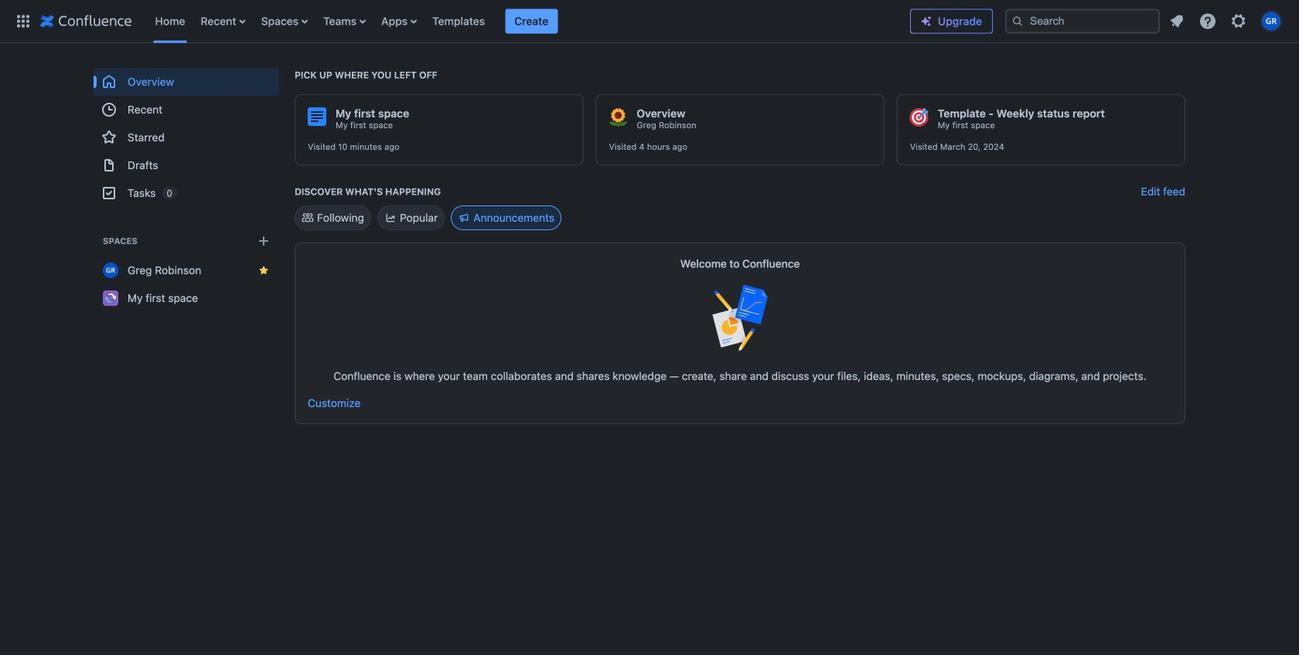 Task type: locate. For each thing, give the bounding box(es) containing it.
:dart: image
[[910, 108, 929, 127]]

confluence image
[[40, 12, 132, 31], [40, 12, 132, 31]]

group
[[94, 68, 279, 207]]

appswitcher icon image
[[14, 12, 32, 31]]

0 horizontal spatial list
[[147, 0, 910, 43]]

None search field
[[1005, 9, 1160, 34]]

banner
[[0, 0, 1299, 43]]

list item
[[505, 9, 558, 34]]

create a space image
[[254, 232, 273, 251]]

unstar this space image
[[258, 265, 270, 277]]

list for appswitcher icon
[[147, 0, 910, 43]]

premium image
[[920, 15, 933, 27]]

search image
[[1012, 15, 1024, 27]]

:sunflower: image
[[609, 108, 627, 127]]

list for 'premium' image
[[1163, 7, 1290, 35]]

list
[[147, 0, 910, 43], [1163, 7, 1290, 35]]

1 horizontal spatial list
[[1163, 7, 1290, 35]]

settings icon image
[[1230, 12, 1248, 31]]



Task type: describe. For each thing, give the bounding box(es) containing it.
:dart: image
[[910, 108, 929, 127]]

notification icon image
[[1168, 12, 1186, 31]]

list item inside global element
[[505, 9, 558, 34]]

:sunflower: image
[[609, 108, 627, 127]]

Search field
[[1005, 9, 1160, 34]]

global element
[[9, 0, 910, 43]]

help icon image
[[1199, 12, 1217, 31]]



Task type: vqa. For each thing, say whether or not it's contained in the screenshot.
Unstar this space IMAGE
yes



